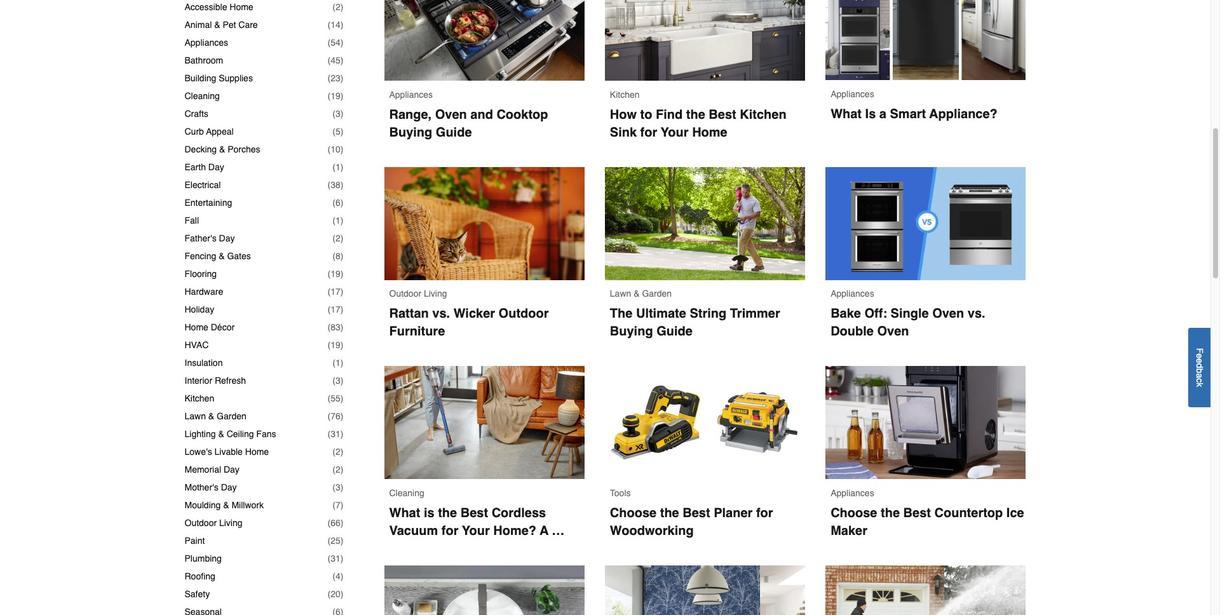 Task type: vqa. For each thing, say whether or not it's contained in the screenshot.


Task type: describe. For each thing, give the bounding box(es) containing it.
( for insulation
[[333, 358, 336, 368]]

string
[[690, 307, 727, 321]]

) for moulding & millwork
[[341, 500, 344, 511]]

( for lowe's livable home
[[333, 447, 336, 457]]

pet
[[223, 20, 236, 30]]

lawn for the ultimate string trimmer buying guide
[[610, 289, 631, 299]]

b
[[1195, 368, 1205, 373]]

animal
[[185, 20, 212, 30]]

3 for mother's day
[[336, 483, 341, 493]]

is
[[866, 107, 876, 122]]

millwork
[[232, 500, 264, 511]]

roofing
[[185, 572, 215, 582]]

2 for accessible home
[[336, 2, 341, 12]]

) for outdoor living
[[341, 518, 344, 528]]

building
[[185, 73, 216, 83]]

) for cleaning
[[341, 91, 344, 101]]

decking & porches
[[185, 144, 260, 155]]

( 20 )
[[328, 589, 344, 600]]

range, oven and cooktop buying guide
[[389, 107, 552, 140]]

( for interior refresh
[[333, 376, 336, 386]]

( 83 )
[[328, 322, 344, 333]]

& up ultimate
[[634, 289, 640, 299]]

garden for the ultimate string trimmer buying guide
[[642, 289, 672, 299]]

( 2 ) for accessible home
[[333, 2, 344, 12]]

décor
[[211, 322, 235, 333]]

( for fall
[[333, 216, 336, 226]]

) for lawn & garden
[[341, 411, 344, 422]]

ultimate
[[636, 307, 686, 321]]

a gas range with several dishes cooking. image
[[384, 0, 585, 80]]

for inside how to find the best kitchen sink for your home
[[641, 125, 657, 140]]

( 3 ) for mother's day
[[333, 483, 344, 493]]

appliances for choose the best countertop ice maker
[[831, 488, 875, 498]]

) for bathroom
[[341, 55, 344, 66]]

f e e d b a c k
[[1195, 348, 1205, 387]]

7
[[336, 500, 341, 511]]

( 45 )
[[328, 55, 344, 66]]

54
[[331, 38, 341, 48]]

moulding
[[185, 500, 221, 511]]

how
[[610, 107, 637, 122]]

( for electrical
[[328, 180, 331, 190]]

guide for ultimate
[[657, 324, 693, 339]]

bathroom
[[185, 55, 223, 66]]

( 19 ) for cleaning
[[328, 91, 344, 101]]

lawn & garden for the ultimate string trimmer buying guide
[[610, 289, 672, 299]]

17 for holiday
[[331, 305, 341, 315]]

d
[[1195, 363, 1205, 368]]

( 25 )
[[328, 536, 344, 546]]

( 14 )
[[328, 20, 344, 30]]

father's day
[[185, 233, 235, 244]]

) for hvac
[[341, 340, 344, 350]]

find
[[656, 107, 683, 122]]

) for mother's day
[[341, 483, 344, 493]]

what is the best cordless vacuum for your home? a comprehensive guide
[[389, 506, 552, 556]]

4
[[336, 572, 341, 582]]

45
[[331, 55, 341, 66]]

) for hardware
[[341, 287, 344, 297]]

2 for father's day
[[336, 233, 341, 244]]

1 for fall
[[336, 216, 341, 226]]

3 for interior refresh
[[336, 376, 341, 386]]

vs. inside "bake off: single oven vs. double oven"
[[968, 307, 986, 321]]

2 e from the top
[[1195, 358, 1205, 363]]

what for what is a smart appliance?
[[831, 107, 862, 122]]

accessible
[[185, 2, 227, 12]]

a woman using a cordless vacuum to clean light gray concrete floors in a living room. image
[[384, 366, 585, 479]]

) for interior refresh
[[341, 376, 344, 386]]

( 23 )
[[328, 73, 344, 83]]

mother's day
[[185, 483, 237, 493]]

the inside how to find the best kitchen sink for your home
[[686, 107, 706, 122]]

a striped kitten resting on a wicker chair in a living room. image
[[384, 167, 585, 280]]

tools
[[610, 488, 631, 498]]

vs. inside rattan vs. wicker outdoor furniture
[[432, 307, 450, 321]]

cooktop
[[497, 107, 548, 122]]

lighting
[[185, 429, 216, 439]]

a inside button
[[1195, 373, 1205, 378]]

2 vertical spatial oven
[[878, 324, 909, 339]]

moulding & millwork
[[185, 500, 264, 511]]

( 54 )
[[328, 38, 344, 48]]

insulation
[[185, 358, 223, 368]]

flooring
[[185, 269, 217, 279]]

decking
[[185, 144, 217, 155]]

home inside how to find the best kitchen sink for your home
[[692, 125, 728, 140]]

plumbing
[[185, 554, 222, 564]]

1 for earth day
[[336, 162, 341, 172]]

livable
[[215, 447, 243, 457]]

best inside the choose the best countertop ice maker
[[904, 506, 931, 520]]

a dewalt benchtop planer and a dewalt handheld electric planer. image
[[605, 366, 806, 479]]

k
[[1195, 383, 1205, 387]]

gates
[[227, 251, 251, 261]]

the inside the what is the best cordless vacuum for your home? a comprehensive guide
[[438, 506, 457, 520]]

fencing & gates
[[185, 251, 251, 261]]

accessible home
[[185, 2, 253, 12]]

) for earth day
[[341, 162, 344, 172]]

how to find the best kitchen sink for your home
[[610, 107, 790, 140]]

trimmer
[[730, 307, 780, 321]]

) for entertaining
[[341, 198, 344, 208]]

( 1 ) for earth day
[[333, 162, 344, 172]]

( for outdoor living
[[328, 518, 331, 528]]

( for lawn & garden
[[328, 411, 331, 422]]

fans
[[256, 429, 276, 439]]

your inside how to find the best kitchen sink for your home
[[661, 125, 689, 140]]

choose for woodworking
[[610, 506, 657, 520]]

to
[[641, 107, 653, 122]]

76
[[331, 411, 341, 422]]

& for ( 14 )
[[214, 20, 220, 30]]

best inside choose the best planer for woodworking
[[683, 506, 710, 520]]

& for ( 31 )
[[218, 429, 224, 439]]

maker
[[831, 524, 868, 538]]

1 e from the top
[[1195, 353, 1205, 358]]

6
[[336, 198, 341, 208]]

appliances for what is a smart appliance?
[[831, 89, 875, 99]]

) for animal & pet care
[[341, 20, 344, 30]]

lowe's
[[185, 447, 212, 457]]

what for what is the best cordless vacuum for your home? a comprehensive guide
[[389, 506, 420, 520]]

memorial day
[[185, 465, 240, 475]]

safety
[[185, 589, 210, 600]]

for inside choose the best planer for woodworking
[[756, 506, 773, 520]]

guide for oven
[[436, 125, 472, 140]]

outdoor living for rattan vs. wicker outdoor furniture
[[389, 289, 447, 299]]

furniture
[[389, 324, 445, 339]]

66
[[331, 518, 341, 528]]

a black frigidaire countertop ice maker on a kitchen counter. image
[[826, 366, 1026, 479]]

the inside choose the best planer for woodworking
[[660, 506, 679, 520]]

20
[[331, 589, 341, 600]]

home décor
[[185, 322, 235, 333]]

) for fall
[[341, 216, 344, 226]]

14
[[331, 20, 341, 30]]

the
[[610, 307, 633, 321]]

( for holiday
[[328, 305, 331, 315]]

best inside how to find the best kitchen sink for your home
[[709, 107, 737, 122]]

2 for lowe's livable home
[[336, 447, 341, 457]]

appliances for (
[[185, 38, 228, 48]]

1 for insulation
[[336, 358, 341, 368]]

f
[[1195, 348, 1205, 353]]

building supplies
[[185, 73, 253, 83]]

choose the best countertop ice maker
[[831, 506, 1028, 538]]

( for flooring
[[328, 269, 331, 279]]

0 horizontal spatial a
[[880, 107, 887, 122]]

home?
[[493, 524, 537, 538]]

17 for hardware
[[331, 287, 341, 297]]

19 for hvac
[[331, 340, 341, 350]]

and
[[471, 107, 493, 122]]

( for lighting & ceiling fans
[[328, 429, 331, 439]]

garden for (
[[217, 411, 247, 422]]

single
[[891, 307, 929, 321]]

holiday
[[185, 305, 214, 315]]

bake
[[831, 307, 861, 321]]

( for decking & porches
[[328, 144, 331, 155]]

day for memorial day
[[224, 465, 240, 475]]

) for curb appeal
[[341, 127, 344, 137]]

supplies
[[219, 73, 253, 83]]

( for curb appeal
[[333, 127, 336, 137]]

& for ( 7 )
[[223, 500, 229, 511]]

f e e d b a c k button
[[1189, 328, 1211, 407]]

fall
[[185, 216, 199, 226]]

) for appliances
[[341, 38, 344, 48]]

your inside the what is the best cordless vacuum for your home? a comprehensive guide
[[462, 524, 490, 538]]

entertaining
[[185, 198, 232, 208]]

hardware
[[185, 287, 223, 297]]

25
[[331, 536, 341, 546]]



Task type: locate. For each thing, give the bounding box(es) containing it.
( 2 ) down 76
[[333, 447, 344, 457]]

1 2 from the top
[[336, 2, 341, 12]]

the inside the choose the best countertop ice maker
[[881, 506, 900, 520]]

bake off: single oven vs. double oven
[[831, 307, 989, 339]]

curb appeal
[[185, 127, 234, 137]]

for inside the what is the best cordless vacuum for your home? a comprehensive guide
[[442, 524, 459, 538]]

25 ) from the top
[[341, 429, 344, 439]]

55
[[331, 394, 341, 404]]

1 vertical spatial kitchen
[[740, 107, 787, 122]]

& left "millwork"
[[223, 500, 229, 511]]

1 vertical spatial 1
[[336, 216, 341, 226]]

( for appliances
[[328, 38, 331, 48]]

0 horizontal spatial what
[[389, 506, 420, 520]]

( 1 ) down ( 10 )
[[333, 162, 344, 172]]

& for ( 8 )
[[219, 251, 225, 261]]

31 for lighting & ceiling fans
[[331, 429, 341, 439]]

1 vertical spatial oven
[[933, 307, 965, 321]]

( 8 )
[[333, 251, 344, 261]]

6 ) from the top
[[341, 91, 344, 101]]

day down decking & porches
[[208, 162, 224, 172]]

outdoor
[[389, 289, 422, 299], [499, 307, 549, 321], [185, 518, 217, 528]]

your down find in the right top of the page
[[661, 125, 689, 140]]

what inside the what is the best cordless vacuum for your home? a comprehensive guide
[[389, 506, 420, 520]]

lawn up lighting
[[185, 411, 206, 422]]

2 horizontal spatial oven
[[933, 307, 965, 321]]

0 horizontal spatial oven
[[435, 107, 467, 122]]

30 ) from the top
[[341, 518, 344, 528]]

2 ( 1 ) from the top
[[333, 216, 344, 226]]

1 vertical spatial living
[[219, 518, 243, 528]]

2 31 from the top
[[331, 554, 341, 564]]

guide down home? on the left bottom of page
[[488, 541, 524, 556]]

best
[[709, 107, 737, 122], [461, 506, 488, 520], [683, 506, 710, 520], [904, 506, 931, 520]]

( 2 ) for lowe's livable home
[[333, 447, 344, 457]]

kitchen for (
[[185, 394, 214, 404]]

2 vs. from the left
[[968, 307, 986, 321]]

appliances up maker
[[831, 488, 875, 498]]

0 vertical spatial lawn & garden
[[610, 289, 672, 299]]

1 ( 3 ) from the top
[[333, 109, 344, 119]]

outdoor living
[[389, 289, 447, 299], [185, 518, 243, 528]]

0 vertical spatial living
[[424, 289, 447, 299]]

0 horizontal spatial outdoor
[[185, 518, 217, 528]]

1 ( 31 ) from the top
[[328, 429, 344, 439]]

4 ( 2 ) from the top
[[333, 465, 344, 475]]

buying down range,
[[389, 125, 432, 140]]

( 3 )
[[333, 109, 344, 119], [333, 376, 344, 386], [333, 483, 344, 493]]

83
[[331, 322, 341, 333]]

21 ) from the top
[[341, 358, 344, 368]]

2 choose from the left
[[831, 506, 878, 520]]

1 choose from the left
[[610, 506, 657, 520]]

8 ) from the top
[[341, 127, 344, 137]]

0 vertical spatial a
[[880, 107, 887, 122]]

( 7 )
[[333, 500, 344, 511]]

lighting & ceiling fans
[[185, 429, 276, 439]]

choose inside choose the best planer for woodworking
[[610, 506, 657, 520]]

0 vertical spatial ( 19 )
[[328, 91, 344, 101]]

( 1 )
[[333, 162, 344, 172], [333, 216, 344, 226], [333, 358, 344, 368]]

3 up "( 7 )" in the bottom left of the page
[[336, 483, 341, 493]]

buying inside the ultimate string trimmer buying guide
[[610, 324, 653, 339]]

( for moulding & millwork
[[333, 500, 336, 511]]

2 ( 31 ) from the top
[[328, 554, 344, 564]]

0 horizontal spatial kitchen
[[185, 394, 214, 404]]

1 horizontal spatial vs.
[[968, 307, 986, 321]]

outdoor up rattan
[[389, 289, 422, 299]]

( for bathroom
[[328, 55, 331, 66]]

e up d
[[1195, 353, 1205, 358]]

0 vertical spatial 1
[[336, 162, 341, 172]]

lawn
[[610, 289, 631, 299], [185, 411, 206, 422]]

( 3 ) up ( 55 )
[[333, 376, 344, 386]]

4 ) from the top
[[341, 55, 344, 66]]

& left pet
[[214, 20, 220, 30]]

( 19 ) down ( 23 )
[[328, 91, 344, 101]]

guide
[[436, 125, 472, 140], [657, 324, 693, 339], [488, 541, 524, 556]]

lawn & garden up the
[[610, 289, 672, 299]]

( 19 ) down the 8
[[328, 269, 344, 279]]

buying
[[389, 125, 432, 140], [610, 324, 653, 339]]

2 for memorial day
[[336, 465, 341, 475]]

e up b
[[1195, 358, 1205, 363]]

for down the to
[[641, 125, 657, 140]]

) for lowe's livable home
[[341, 447, 344, 457]]

interior refresh
[[185, 376, 246, 386]]

a man walking with a string trimmer. image
[[605, 167, 806, 280]]

3 3 from the top
[[336, 483, 341, 493]]

outdoor for rattan vs. wicker outdoor furniture
[[389, 289, 422, 299]]

2 1 from the top
[[336, 216, 341, 226]]

1 17 from the top
[[331, 287, 341, 297]]

10 ) from the top
[[341, 162, 344, 172]]

2 horizontal spatial outdoor
[[499, 307, 549, 321]]

the ultimate string trimmer buying guide
[[610, 307, 784, 339]]

comprehensive
[[389, 541, 485, 556]]

oven left and
[[435, 107, 467, 122]]

day for earth day
[[208, 162, 224, 172]]

0 horizontal spatial outdoor living
[[185, 518, 243, 528]]

earth day
[[185, 162, 224, 172]]

living down moulding & millwork
[[219, 518, 243, 528]]

2 horizontal spatial for
[[756, 506, 773, 520]]

1 vertical spatial lawn
[[185, 411, 206, 422]]

choose up maker
[[831, 506, 878, 520]]

1 horizontal spatial lawn
[[610, 289, 631, 299]]

1 vertical spatial 19
[[331, 269, 341, 279]]

1 3 from the top
[[336, 109, 341, 119]]

( 31 ) for plumbing
[[328, 554, 344, 564]]

0 vertical spatial kitchen
[[610, 89, 640, 100]]

1 19 from the top
[[331, 91, 341, 101]]

( 2 ) up "( 7 )" in the bottom left of the page
[[333, 465, 344, 475]]

19 for flooring
[[331, 269, 341, 279]]

1 horizontal spatial kitchen
[[610, 89, 640, 100]]

what left is
[[831, 107, 862, 122]]

1 ( 17 ) from the top
[[328, 287, 344, 297]]

electrical
[[185, 180, 221, 190]]

0 horizontal spatial for
[[442, 524, 459, 538]]

kitchen inside how to find the best kitchen sink for your home
[[740, 107, 787, 122]]

1 vertical spatial ( 19 )
[[328, 269, 344, 279]]

( 6 )
[[333, 198, 344, 208]]

2 up ( 14 )
[[336, 2, 341, 12]]

) for accessible home
[[341, 2, 344, 12]]

( for safety
[[328, 589, 331, 600]]

1 vertical spatial buying
[[610, 324, 653, 339]]

sink
[[610, 125, 637, 140]]

care
[[239, 20, 258, 30]]

best left countertop on the bottom right of page
[[904, 506, 931, 520]]

1 up ( 55 )
[[336, 358, 341, 368]]

oven inside range, oven and cooktop buying guide
[[435, 107, 467, 122]]

1 vertical spatial outdoor living
[[185, 518, 243, 528]]

day down livable
[[224, 465, 240, 475]]

( 2 )
[[333, 2, 344, 12], [333, 233, 344, 244], [333, 447, 344, 457], [333, 465, 344, 475]]

( 31 ) down 25
[[328, 554, 344, 564]]

0 vertical spatial ( 3 )
[[333, 109, 344, 119]]

buying inside range, oven and cooktop buying guide
[[389, 125, 432, 140]]

1 vertical spatial 31
[[331, 554, 341, 564]]

range,
[[389, 107, 432, 122]]

) for safety
[[341, 589, 344, 600]]

guide inside the what is the best cordless vacuum for your home? a comprehensive guide
[[488, 541, 524, 556]]

off:
[[865, 307, 887, 321]]

0 vertical spatial ( 31 )
[[328, 429, 344, 439]]

7 ) from the top
[[341, 109, 344, 119]]

1 vertical spatial ( 17 )
[[328, 305, 344, 315]]

1 vertical spatial a
[[1195, 373, 1205, 378]]

16 ) from the top
[[341, 269, 344, 279]]

( 3 ) up "( 7 )" in the bottom left of the page
[[333, 483, 344, 493]]

) for memorial day
[[341, 465, 344, 475]]

your left home? on the left bottom of page
[[462, 524, 490, 538]]

& down appeal
[[219, 144, 225, 155]]

2 ) from the top
[[341, 20, 344, 30]]

crafts
[[185, 109, 208, 119]]

1 ( 19 ) from the top
[[328, 91, 344, 101]]

0 horizontal spatial garden
[[217, 411, 247, 422]]

what is a smart appliance?
[[831, 107, 998, 122]]

choose down tools
[[610, 506, 657, 520]]

is
[[424, 506, 435, 520]]

0 vertical spatial 3
[[336, 109, 341, 119]]

choose for maker
[[831, 506, 878, 520]]

garden
[[642, 289, 672, 299], [217, 411, 247, 422]]

woodworking
[[610, 524, 694, 538]]

lawn & garden up lighting & ceiling fans
[[185, 411, 247, 422]]

0 vertical spatial 31
[[331, 429, 341, 439]]

( for hvac
[[328, 340, 331, 350]]

( 1 ) up ( 55 )
[[333, 358, 344, 368]]

22 ) from the top
[[341, 376, 344, 386]]

choose the best planer for woodworking
[[610, 506, 777, 538]]

animal & pet care
[[185, 20, 258, 30]]

( 19 ) for flooring
[[328, 269, 344, 279]]

kitchen for how to find the best kitchen sink for your home
[[610, 89, 640, 100]]

0 horizontal spatial cleaning
[[185, 91, 220, 101]]

cleaning up is
[[389, 488, 425, 498]]

) for flooring
[[341, 269, 344, 279]]

1 ( 1 ) from the top
[[333, 162, 344, 172]]

3 ( 19 ) from the top
[[328, 340, 344, 350]]

0 horizontal spatial choose
[[610, 506, 657, 520]]

(
[[333, 2, 336, 12], [328, 20, 331, 30], [328, 38, 331, 48], [328, 55, 331, 66], [328, 73, 331, 83], [328, 91, 331, 101], [333, 109, 336, 119], [333, 127, 336, 137], [328, 144, 331, 155], [333, 162, 336, 172], [328, 180, 331, 190], [333, 198, 336, 208], [333, 216, 336, 226], [333, 233, 336, 244], [333, 251, 336, 261], [328, 269, 331, 279], [328, 287, 331, 297], [328, 305, 331, 315], [328, 322, 331, 333], [328, 340, 331, 350], [333, 358, 336, 368], [333, 376, 336, 386], [328, 394, 331, 404], [328, 411, 331, 422], [328, 429, 331, 439], [333, 447, 336, 457], [333, 465, 336, 475], [333, 483, 336, 493], [333, 500, 336, 511], [328, 518, 331, 528], [328, 536, 331, 546], [328, 554, 331, 564], [333, 572, 336, 582], [328, 589, 331, 600]]

rattan vs. wicker outdoor furniture
[[389, 307, 552, 339]]

day for father's day
[[219, 233, 235, 244]]

1 horizontal spatial lawn & garden
[[610, 289, 672, 299]]

vacuum
[[389, 524, 438, 538]]

17 ) from the top
[[341, 287, 344, 297]]

2 2 from the top
[[336, 233, 341, 244]]

2 ( 2 ) from the top
[[333, 233, 344, 244]]

( for accessible home
[[333, 2, 336, 12]]

2 3 from the top
[[336, 376, 341, 386]]

2 17 from the top
[[331, 305, 341, 315]]

0 horizontal spatial lawn & garden
[[185, 411, 247, 422]]

2 up "( 7 )" in the bottom left of the page
[[336, 465, 341, 475]]

outdoor for (
[[185, 518, 217, 528]]

kitchen
[[610, 89, 640, 100], [740, 107, 787, 122], [185, 394, 214, 404]]

& for ( 76 )
[[208, 411, 214, 422]]

2 vertical spatial ( 19 )
[[328, 340, 344, 350]]

1 vertical spatial your
[[462, 524, 490, 538]]

15 ) from the top
[[341, 251, 344, 261]]

1 horizontal spatial for
[[641, 125, 657, 140]]

guide down ultimate
[[657, 324, 693, 339]]

planer
[[714, 506, 753, 520]]

12 ) from the top
[[341, 198, 344, 208]]

2 vertical spatial kitchen
[[185, 394, 214, 404]]

3 ( 2 ) from the top
[[333, 447, 344, 457]]

) for plumbing
[[341, 554, 344, 564]]

0 vertical spatial ( 1 )
[[333, 162, 344, 172]]

choose inside the choose the best countertop ice maker
[[831, 506, 878, 520]]

0 horizontal spatial lawn
[[185, 411, 206, 422]]

outdoor down moulding
[[185, 518, 217, 528]]

day up moulding & millwork
[[221, 483, 237, 493]]

1 vertical spatial for
[[756, 506, 773, 520]]

1 ) from the top
[[341, 2, 344, 12]]

( 2 ) for memorial day
[[333, 465, 344, 475]]

3 19 from the top
[[331, 340, 341, 350]]

1 horizontal spatial guide
[[488, 541, 524, 556]]

) for crafts
[[341, 109, 344, 119]]

0 vertical spatial ( 17 )
[[328, 287, 344, 297]]

& up lighting
[[208, 411, 214, 422]]

1 horizontal spatial choose
[[831, 506, 878, 520]]

best right find in the right top of the page
[[709, 107, 737, 122]]

best left planer
[[683, 506, 710, 520]]

what up vacuum in the left bottom of the page
[[389, 506, 420, 520]]

a round white bathroom sink installed on a gray wood countertop, seen from above. image
[[384, 566, 585, 615]]

2 ( 3 ) from the top
[[333, 376, 344, 386]]

hvac
[[185, 340, 209, 350]]

) for father's day
[[341, 233, 344, 244]]

appliances up range,
[[389, 89, 433, 100]]

( for paint
[[328, 536, 331, 546]]

a up k
[[1195, 373, 1205, 378]]

day up fencing & gates
[[219, 233, 235, 244]]

& up lowe's livable home
[[218, 429, 224, 439]]

33 ) from the top
[[341, 572, 344, 582]]

( for father's day
[[333, 233, 336, 244]]

appliances up bathroom
[[185, 38, 228, 48]]

oven down single
[[878, 324, 909, 339]]

living for rattan vs. wicker outdoor furniture
[[424, 289, 447, 299]]

1
[[336, 162, 341, 172], [336, 216, 341, 226], [336, 358, 341, 368]]

0 vertical spatial 19
[[331, 91, 341, 101]]

( 10 )
[[328, 144, 344, 155]]

) for roofing
[[341, 572, 344, 582]]

a right is
[[880, 107, 887, 122]]

earth
[[185, 162, 206, 172]]

2 ( 17 ) from the top
[[328, 305, 344, 315]]

appliances up 'bake'
[[831, 289, 875, 299]]

cleaning down building at the left top
[[185, 91, 220, 101]]

refresh
[[215, 376, 246, 386]]

0 horizontal spatial vs.
[[432, 307, 450, 321]]

2 ( 19 ) from the top
[[328, 269, 344, 279]]

for right planer
[[756, 506, 773, 520]]

living for (
[[219, 518, 243, 528]]

1 vs. from the left
[[432, 307, 450, 321]]

buying down the
[[610, 324, 653, 339]]

0 vertical spatial your
[[661, 125, 689, 140]]

outdoor right wicker
[[499, 307, 549, 321]]

( for home décor
[[328, 322, 331, 333]]

2 vertical spatial 19
[[331, 340, 341, 350]]

guide inside range, oven and cooktop buying guide
[[436, 125, 472, 140]]

& for ( 10 )
[[219, 144, 225, 155]]

( 55 )
[[328, 394, 344, 404]]

a
[[540, 524, 549, 538]]

countertop
[[935, 506, 1003, 520]]

1 vertical spatial what
[[389, 506, 420, 520]]

buying for range,
[[389, 125, 432, 140]]

what
[[831, 107, 862, 122], [389, 506, 420, 520]]

( 2 ) for father's day
[[333, 233, 344, 244]]

the
[[686, 107, 706, 122], [438, 506, 457, 520], [660, 506, 679, 520], [881, 506, 900, 520]]

23
[[331, 73, 341, 83]]

1 31 from the top
[[331, 429, 341, 439]]

1 horizontal spatial outdoor living
[[389, 289, 447, 299]]

( 19 ) down "( 83 )"
[[328, 340, 344, 350]]

3 up ( 5 )
[[336, 109, 341, 119]]

0 horizontal spatial guide
[[436, 125, 472, 140]]

porches
[[228, 144, 260, 155]]

0 horizontal spatial buying
[[389, 125, 432, 140]]

living
[[424, 289, 447, 299], [219, 518, 243, 528]]

) for fencing & gates
[[341, 251, 344, 261]]

5 ) from the top
[[341, 73, 344, 83]]

( 1 ) down the 6
[[333, 216, 344, 226]]

1 horizontal spatial oven
[[878, 324, 909, 339]]

appeal
[[206, 127, 234, 137]]

double
[[831, 324, 874, 339]]

19 down ( 23 )
[[331, 91, 341, 101]]

1 vertical spatial cleaning
[[389, 488, 425, 498]]

1 horizontal spatial buying
[[610, 324, 653, 339]]

2 up ( 8 )
[[336, 233, 341, 244]]

3 1 from the top
[[336, 358, 341, 368]]

( 31 )
[[328, 429, 344, 439], [328, 554, 344, 564]]

4 2 from the top
[[336, 465, 341, 475]]

a dining room with blue and white tree wallpaper, white chairs, oversized pendants and a wood table. image
[[605, 566, 806, 615]]

2 horizontal spatial guide
[[657, 324, 693, 339]]

1 horizontal spatial cleaning
[[389, 488, 425, 498]]

for up comprehensive at the left of page
[[442, 524, 459, 538]]

& left gates
[[219, 251, 225, 261]]

19 down the 8
[[331, 269, 341, 279]]

3 ) from the top
[[341, 38, 344, 48]]

2 vertical spatial 3
[[336, 483, 341, 493]]

( for plumbing
[[328, 554, 331, 564]]

18 ) from the top
[[341, 305, 344, 315]]

oven right single
[[933, 307, 965, 321]]

guide down and
[[436, 125, 472, 140]]

3 for crafts
[[336, 109, 341, 119]]

31 down ( 76 )
[[331, 429, 341, 439]]

1 vertical spatial ( 3 )
[[333, 376, 344, 386]]

3 ( 1 ) from the top
[[333, 358, 344, 368]]

0 horizontal spatial living
[[219, 518, 243, 528]]

0 vertical spatial for
[[641, 125, 657, 140]]

( 19 )
[[328, 91, 344, 101], [328, 269, 344, 279], [328, 340, 344, 350]]

3 2 from the top
[[336, 447, 341, 457]]

( for roofing
[[333, 572, 336, 582]]

lawn up the
[[610, 289, 631, 299]]

2 vertical spatial ( 1 )
[[333, 358, 344, 368]]

smart
[[890, 107, 926, 122]]

a
[[880, 107, 887, 122], [1195, 373, 1205, 378]]

appliances for range, oven and cooktop buying guide
[[389, 89, 433, 100]]

a kitchen with a marble countertop, brown cabinets and a white farmhouse apron front sink. image
[[605, 0, 806, 80]]

31
[[331, 429, 341, 439], [331, 554, 341, 564]]

0 vertical spatial buying
[[389, 125, 432, 140]]

( 1 ) for insulation
[[333, 358, 344, 368]]

2 vertical spatial 1
[[336, 358, 341, 368]]

2
[[336, 2, 341, 12], [336, 233, 341, 244], [336, 447, 341, 457], [336, 465, 341, 475]]

( 3 ) up ( 5 )
[[333, 109, 344, 119]]

wicker
[[454, 307, 495, 321]]

31 for plumbing
[[331, 554, 341, 564]]

( 17 ) for hardware
[[328, 287, 344, 297]]

0 vertical spatial cleaning
[[185, 91, 220, 101]]

1 ( 2 ) from the top
[[333, 2, 344, 12]]

outdoor living down moulding & millwork
[[185, 518, 243, 528]]

( for hardware
[[328, 287, 331, 297]]

( 2 ) up ( 8 )
[[333, 233, 344, 244]]

( 2 ) up ( 14 )
[[333, 2, 344, 12]]

( 38 )
[[328, 180, 344, 190]]

0 horizontal spatial your
[[462, 524, 490, 538]]

19
[[331, 91, 341, 101], [331, 269, 341, 279], [331, 340, 341, 350]]

14 ) from the top
[[341, 233, 344, 244]]

lawn for (
[[185, 411, 206, 422]]

( 3 ) for crafts
[[333, 109, 344, 119]]

19 down "( 83 )"
[[331, 340, 341, 350]]

1 down ( 10 )
[[336, 162, 341, 172]]

2 horizontal spatial kitchen
[[740, 107, 787, 122]]

) for paint
[[341, 536, 344, 546]]

cleaning for (
[[185, 91, 220, 101]]

29 ) from the top
[[341, 500, 344, 511]]

a man using a snow blower to clear the driveway. image
[[826, 566, 1026, 615]]

day for mother's day
[[221, 483, 237, 493]]

( for animal & pet care
[[328, 20, 331, 30]]

32 ) from the top
[[341, 554, 344, 564]]

0 vertical spatial oven
[[435, 107, 467, 122]]

1 vertical spatial lawn & garden
[[185, 411, 247, 422]]

0 vertical spatial guide
[[436, 125, 472, 140]]

1 down the 6
[[336, 216, 341, 226]]

3 ( 3 ) from the top
[[333, 483, 344, 493]]

0 vertical spatial lawn
[[610, 289, 631, 299]]

1 vertical spatial garden
[[217, 411, 247, 422]]

8
[[336, 251, 341, 261]]

0 vertical spatial 17
[[331, 287, 341, 297]]

c
[[1195, 378, 1205, 383]]

31 ) from the top
[[341, 536, 344, 546]]

buying for the
[[610, 324, 653, 339]]

24 ) from the top
[[341, 411, 344, 422]]

1 vertical spatial ( 1 )
[[333, 216, 344, 226]]

best inside the what is the best cordless vacuum for your home? a comprehensive guide
[[461, 506, 488, 520]]

1 vertical spatial outdoor
[[499, 307, 549, 321]]

3
[[336, 109, 341, 119], [336, 376, 341, 386], [336, 483, 341, 493]]

&
[[214, 20, 220, 30], [219, 144, 225, 155], [219, 251, 225, 261], [634, 289, 640, 299], [208, 411, 214, 422], [218, 429, 224, 439], [223, 500, 229, 511]]

) for decking & porches
[[341, 144, 344, 155]]

outdoor living up rattan
[[389, 289, 447, 299]]

( for building supplies
[[328, 73, 331, 83]]

1 horizontal spatial what
[[831, 107, 862, 122]]

memorial
[[185, 465, 221, 475]]

( 31 ) for lighting & ceiling fans
[[328, 429, 344, 439]]

2 vertical spatial for
[[442, 524, 459, 538]]

( 31 ) down ( 76 )
[[328, 429, 344, 439]]

garden up lighting & ceiling fans
[[217, 411, 247, 422]]

father's
[[185, 233, 217, 244]]

11 ) from the top
[[341, 180, 344, 190]]

2 vertical spatial guide
[[488, 541, 524, 556]]

outdoor inside rattan vs. wicker outdoor furniture
[[499, 307, 549, 321]]

lawn & garden for (
[[185, 411, 247, 422]]

2 19 from the top
[[331, 269, 341, 279]]

1 horizontal spatial a
[[1195, 373, 1205, 378]]

( for cleaning
[[328, 91, 331, 101]]

( for kitchen
[[328, 394, 331, 404]]

0 vertical spatial outdoor living
[[389, 289, 447, 299]]

20 ) from the top
[[341, 340, 344, 350]]

13 ) from the top
[[341, 216, 344, 226]]

( 3 ) for interior refresh
[[333, 376, 344, 386]]

1 horizontal spatial garden
[[642, 289, 672, 299]]

19 ) from the top
[[341, 322, 344, 333]]

1 vertical spatial 17
[[331, 305, 341, 315]]

2 vertical spatial outdoor
[[185, 518, 217, 528]]

0 vertical spatial outdoor
[[389, 289, 422, 299]]

( for mother's day
[[333, 483, 336, 493]]

) for building supplies
[[341, 73, 344, 83]]

ceiling
[[227, 429, 254, 439]]

a double wall oven in blue cabinets, a black dishwasher and a stainless steel refrigerator. image
[[826, 0, 1026, 80]]

1 vertical spatial ( 31 )
[[328, 554, 344, 564]]

best left cordless
[[461, 506, 488, 520]]

( for fencing & gates
[[333, 251, 336, 261]]

2 vertical spatial ( 3 )
[[333, 483, 344, 493]]

) for kitchen
[[341, 394, 344, 404]]

3 up ( 55 )
[[336, 376, 341, 386]]

garden up ultimate
[[642, 289, 672, 299]]

1 horizontal spatial your
[[661, 125, 689, 140]]

19 for cleaning
[[331, 91, 341, 101]]

31 down 25
[[331, 554, 341, 564]]

38
[[331, 180, 341, 190]]

27 ) from the top
[[341, 465, 344, 475]]

( for earth day
[[333, 162, 336, 172]]

28 ) from the top
[[341, 483, 344, 493]]

1 1 from the top
[[336, 162, 341, 172]]

( 17 ) for holiday
[[328, 305, 344, 315]]

1 horizontal spatial living
[[424, 289, 447, 299]]

appliances for bake off: single oven vs. double oven
[[831, 289, 875, 299]]

) for lighting & ceiling fans
[[341, 429, 344, 439]]

34 ) from the top
[[341, 589, 344, 600]]

9 ) from the top
[[341, 144, 344, 155]]

1 vertical spatial 3
[[336, 376, 341, 386]]

( 19 ) for hvac
[[328, 340, 344, 350]]

living up rattan
[[424, 289, 447, 299]]

26 ) from the top
[[341, 447, 344, 457]]

graphic showing a single oven versus a double oven. image
[[826, 167, 1026, 280]]

appliances up is
[[831, 89, 875, 99]]

1 vertical spatial guide
[[657, 324, 693, 339]]

1 horizontal spatial outdoor
[[389, 289, 422, 299]]

23 ) from the top
[[341, 394, 344, 404]]

0 vertical spatial what
[[831, 107, 862, 122]]

guide inside the ultimate string trimmer buying guide
[[657, 324, 693, 339]]

your
[[661, 125, 689, 140], [462, 524, 490, 538]]

2 down 76
[[336, 447, 341, 457]]

0 vertical spatial garden
[[642, 289, 672, 299]]

curb
[[185, 127, 204, 137]]



